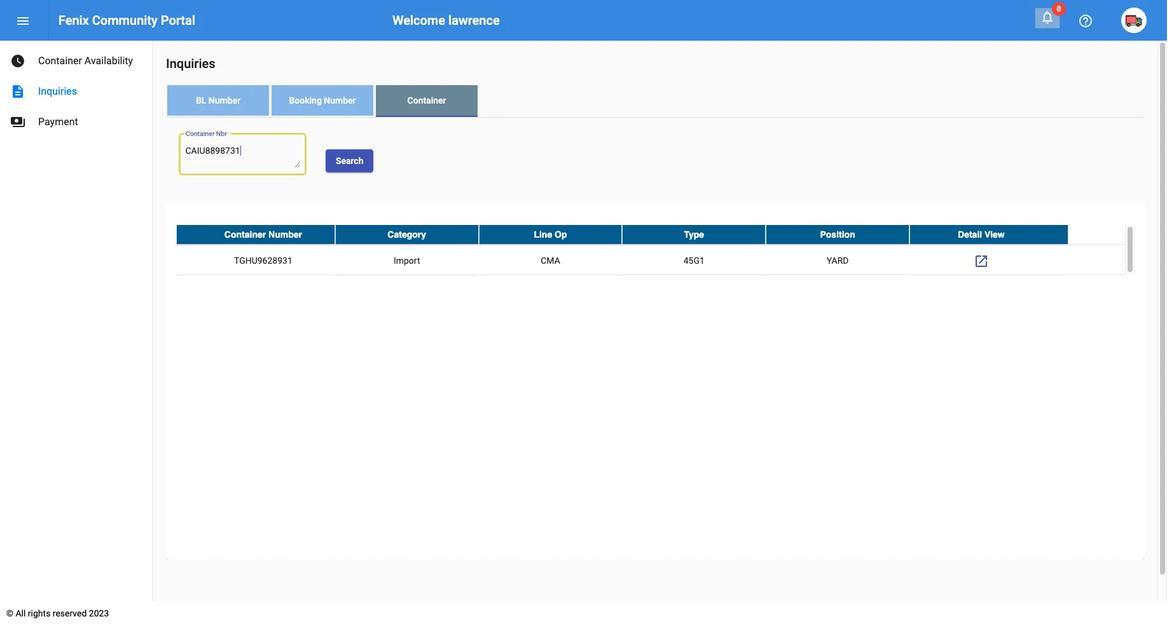 Task type: locate. For each thing, give the bounding box(es) containing it.
no color image inside help_outline "popup button"
[[1078, 14, 1093, 29]]

payments
[[10, 114, 25, 130]]

no color image containing payments
[[10, 114, 25, 130]]

no color image containing menu
[[15, 14, 31, 29]]

detail
[[958, 230, 982, 240]]

inquiries up the payment
[[38, 85, 77, 97]]

rights
[[28, 609, 50, 619]]

line op column header
[[479, 225, 622, 244]]

detail view column header
[[910, 225, 1068, 244]]

no color image containing open_in_new
[[974, 254, 989, 269]]

all
[[16, 609, 26, 619]]

no color image inside the notifications_none popup button
[[1040, 10, 1055, 25]]

1 vertical spatial no color image
[[10, 114, 25, 130]]

container
[[38, 55, 82, 67], [407, 95, 446, 106], [224, 230, 266, 240]]

no color image
[[1040, 10, 1055, 25], [10, 114, 25, 130]]

container number
[[224, 230, 302, 240]]

2 horizontal spatial container
[[407, 95, 446, 106]]

0 horizontal spatial inquiries
[[38, 85, 77, 97]]

no color image containing help_outline
[[1078, 14, 1093, 29]]

line op
[[534, 230, 567, 240]]

1 vertical spatial container
[[407, 95, 446, 106]]

inquiries up bl on the top left of the page
[[166, 56, 215, 71]]

row
[[176, 225, 1125, 245]]

tghu9628931
[[234, 256, 292, 266]]

no color image down description
[[10, 114, 25, 130]]

no color image down detail view
[[974, 254, 989, 269]]

1 horizontal spatial inquiries
[[166, 56, 215, 71]]

navigation
[[0, 41, 153, 137]]

1 vertical spatial inquiries
[[38, 85, 77, 97]]

lawrence
[[448, 13, 500, 28]]

container availability
[[38, 55, 133, 67]]

1 horizontal spatial no color image
[[1040, 10, 1055, 25]]

line
[[534, 230, 552, 240]]

no color image inside open_in_new button
[[974, 254, 989, 269]]

container inside "column header"
[[224, 230, 266, 240]]

no color image up 'watch_later'
[[15, 14, 31, 29]]

no color image for the menu 'button'
[[15, 14, 31, 29]]

2023
[[89, 609, 109, 619]]

position
[[820, 230, 855, 240]]

0 horizontal spatial number
[[209, 95, 240, 106]]

0 vertical spatial inquiries
[[166, 56, 215, 71]]

0 horizontal spatial no color image
[[10, 114, 25, 130]]

no color image down 'watch_later'
[[10, 84, 25, 99]]

description
[[10, 84, 25, 99]]

menu button
[[10, 8, 36, 33]]

©
[[6, 609, 13, 619]]

2 vertical spatial container
[[224, 230, 266, 240]]

row containing container number
[[176, 225, 1125, 245]]

number right booking
[[324, 95, 356, 106]]

no color image for open_in_new button
[[974, 254, 989, 269]]

0 horizontal spatial container
[[38, 55, 82, 67]]

portal
[[161, 13, 195, 28]]

detail view
[[958, 230, 1005, 240]]

number inside "column header"
[[268, 230, 302, 240]]

reserved
[[53, 609, 87, 619]]

container for container
[[407, 95, 446, 106]]

45g1
[[684, 256, 705, 266]]

bl number
[[196, 95, 240, 106]]

number right bl on the top left of the page
[[209, 95, 240, 106]]

fenix
[[59, 13, 89, 28]]

no color image
[[15, 14, 31, 29], [1078, 14, 1093, 29], [10, 53, 25, 69], [10, 84, 25, 99], [974, 254, 989, 269]]

bl
[[196, 95, 206, 106]]

0 vertical spatial container
[[38, 55, 82, 67]]

view
[[985, 230, 1005, 240]]

no color image right the notifications_none popup button
[[1078, 14, 1093, 29]]

© all rights reserved 2023
[[6, 609, 109, 619]]

no color image left help_outline "popup button"
[[1040, 10, 1055, 25]]

0 vertical spatial no color image
[[1040, 10, 1055, 25]]

type
[[684, 230, 704, 240]]

1 horizontal spatial container
[[224, 230, 266, 240]]

number up tghu9628931
[[268, 230, 302, 240]]

no color image containing notifications_none
[[1040, 10, 1055, 25]]

1 horizontal spatial number
[[268, 230, 302, 240]]

number
[[209, 95, 240, 106], [324, 95, 356, 106], [268, 230, 302, 240]]

no color image inside the menu 'button'
[[15, 14, 31, 29]]

welcome lawrence
[[392, 13, 500, 28]]

inquiries
[[166, 56, 215, 71], [38, 85, 77, 97]]

None text field
[[185, 145, 300, 168]]

2 horizontal spatial number
[[324, 95, 356, 106]]

no color image up description
[[10, 53, 25, 69]]

help_outline button
[[1073, 8, 1098, 33]]



Task type: describe. For each thing, give the bounding box(es) containing it.
menu
[[15, 14, 31, 29]]

bl number tab panel
[[166, 118, 1145, 560]]

inquiries inside navigation
[[38, 85, 77, 97]]

fenix community portal
[[59, 13, 195, 28]]

category column header
[[335, 225, 479, 244]]

notifications_none
[[1040, 10, 1055, 25]]

position column header
[[766, 225, 910, 244]]

notifications_none button
[[1035, 8, 1060, 29]]

availability
[[85, 55, 133, 67]]

yard
[[827, 256, 849, 266]]

cma
[[541, 256, 560, 266]]

no color image inside navigation
[[10, 114, 25, 130]]

booking
[[289, 95, 322, 106]]

number for booking number
[[324, 95, 356, 106]]

no color image for help_outline "popup button"
[[1078, 14, 1093, 29]]

search
[[336, 156, 363, 166]]

op
[[555, 230, 567, 240]]

community
[[92, 13, 158, 28]]

booking number tab panel
[[166, 118, 1145, 560]]

container for container availability
[[38, 55, 82, 67]]

type column header
[[622, 225, 766, 244]]

no color image containing description
[[10, 84, 25, 99]]

container number column header
[[176, 225, 335, 244]]

category
[[388, 230, 426, 240]]

watch_later
[[10, 53, 25, 69]]

no color image containing watch_later
[[10, 53, 25, 69]]

navigation containing watch_later
[[0, 41, 153, 137]]

import
[[394, 256, 420, 266]]

open_in_new grid
[[176, 225, 1135, 277]]

help_outline
[[1078, 14, 1093, 29]]

open_in_new button
[[969, 248, 994, 273]]

open_in_new row
[[176, 245, 1125, 277]]

search button
[[326, 149, 374, 172]]

booking number
[[289, 95, 356, 106]]

open_in_new
[[974, 254, 989, 269]]

number for bl number
[[209, 95, 240, 106]]

welcome
[[392, 13, 445, 28]]

payment
[[38, 116, 78, 128]]

container for container number
[[224, 230, 266, 240]]

number for container number
[[268, 230, 302, 240]]



Task type: vqa. For each thing, say whether or not it's contained in the screenshot.
eighth column header from left
no



